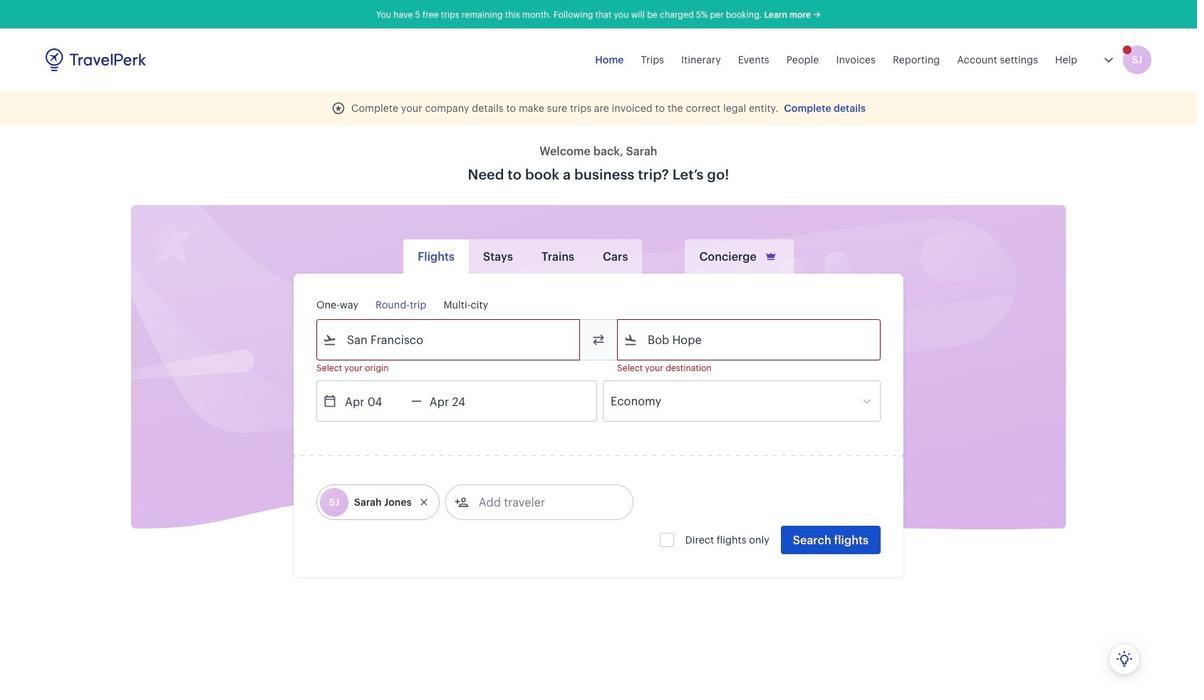 Task type: vqa. For each thing, say whether or not it's contained in the screenshot.
'Move backward to switch to the previous month.' icon
no



Task type: describe. For each thing, give the bounding box(es) containing it.
Depart text field
[[337, 381, 411, 421]]



Task type: locate. For each thing, give the bounding box(es) containing it.
Add traveler search field
[[469, 491, 617, 514]]

To search field
[[638, 329, 862, 352]]

From search field
[[337, 329, 561, 352]]

Return text field
[[422, 381, 496, 421]]



